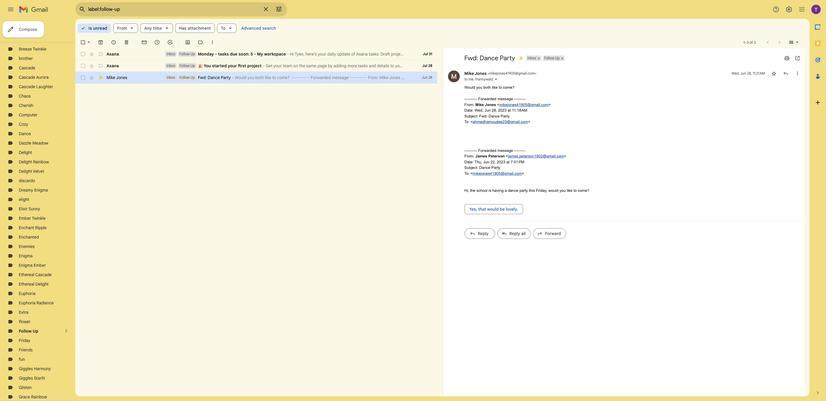 Task type: locate. For each thing, give the bounding box(es) containing it.
ethereal up euphoria "link"
[[19, 282, 34, 287]]

1 vertical spatial enigma
[[19, 254, 33, 259]]

message inside ---------- forwarded message --------- from: mike jones < mikejones41905@gmail.com > date: wed, jun 28, 2023 at 11:18 am subject: fwd: dance party to:  < ahmedhamoudee23@gmail.com >
[[498, 97, 513, 101]]

more image
[[210, 39, 215, 45]]

date: inside ---------- forwarded message --------- from: james peterson < james.peterson1902@gmail.com > date: thu, jun 22, 2023 at 7:01 pm subject: dance party to:  < mikejones41905@gmail.com >
[[465, 160, 474, 164]]

giggles starlit link
[[19, 376, 45, 381]]

1 my from the left
[[257, 52, 263, 57]]

to:
[[465, 120, 470, 124], [465, 171, 470, 176]]

from: down would
[[465, 103, 475, 107]]

28, left 11:21 am
[[748, 71, 752, 76]]

0 vertical spatial from:
[[465, 103, 475, 107]]

asana down report spam icon
[[107, 52, 119, 57]]

0 vertical spatial 28,
[[748, 71, 752, 76]]

>
[[535, 71, 537, 76], [549, 103, 551, 107], [528, 120, 531, 124], [564, 154, 567, 159], [522, 171, 524, 176]]

inbox inside button
[[528, 56, 537, 60]]

1 vertical spatial started
[[212, 63, 227, 69]]

None checkbox
[[80, 39, 86, 45], [80, 63, 86, 69], [80, 75, 86, 81], [80, 39, 86, 45], [80, 63, 86, 69], [80, 75, 86, 81]]

0 vertical spatial your
[[318, 52, 326, 57]]

1 monday from the left
[[198, 52, 214, 57]]

0 horizontal spatial started
[[212, 63, 227, 69]]

follow up right inbox button
[[544, 56, 560, 60]]

ember twinkle link
[[19, 216, 46, 221]]

tasks
[[218, 52, 229, 57], [570, 52, 580, 57]]

is unread button
[[78, 24, 111, 33]]

0 vertical spatial giggles
[[19, 367, 33, 372]]

1 reply from the left
[[478, 231, 489, 237]]

jun up the ahmedhamoudee23@gmail.com link
[[485, 108, 491, 113]]

euphoria for euphoria radiance
[[19, 301, 35, 306]]

party up the ahmedhamoudee23@gmail.com link
[[501, 114, 510, 118]]

forwarded inside ---------- forwarded message --------- from: james peterson < james.peterson1902@gmail.com > date: thu, jun 22, 2023 at 7:01 pm subject: dance party to:  < mikejones41905@gmail.com >
[[478, 148, 497, 153]]

forwarded inside ---------- forwarded message --------- from: mike jones < mikejones41905@gmail.com > date: wed, jun 28, 2023 at 11:18 am subject: fwd: dance party to:  < ahmedhamoudee23@gmail.com >
[[478, 97, 497, 101]]

0 vertical spatial project
[[391, 52, 404, 57]]

1 euphoria from the top
[[19, 291, 35, 297]]

None checkbox
[[80, 51, 86, 57]]

0 vertical spatial 2023
[[498, 108, 507, 113]]

2 horizontal spatial fwd:
[[480, 114, 488, 118]]

1 horizontal spatial project
[[391, 52, 404, 57]]

rainbow right 'grace'
[[31, 395, 47, 400]]

your left first
[[228, 63, 237, 69]]

1 horizontal spatial come?
[[578, 189, 590, 193]]

computer
[[19, 112, 38, 118]]

28,
[[748, 71, 752, 76], [492, 108, 497, 113]]

1 to: from the top
[[465, 120, 470, 124]]

1 hi from the left
[[290, 52, 294, 57]]

delight up discardo link on the top left of the page
[[19, 169, 32, 174]]

from: inside ---------- forwarded message --------- from: mike jones < mikejones41905@gmail.com > date: wed, jun 28, 2023 at 11:18 am subject: fwd: dance party to:  < ahmedhamoudee23@gmail.com >
[[465, 103, 475, 107]]

from: left james
[[465, 154, 475, 159]]

0 vertical spatial subject:
[[465, 114, 478, 118]]

1 vertical spatial ethereal
[[19, 282, 34, 287]]

forwarded
[[478, 97, 497, 101], [478, 148, 497, 153]]

row
[[75, 48, 645, 60], [75, 60, 437, 72], [75, 72, 437, 84]]

2023 inside ---------- forwarded message --------- from: mike jones < mikejones41905@gmail.com > date: wed, jun 28, 2023 at 11:18 am subject: fwd: dance party to:  < ahmedhamoudee23@gmail.com >
[[498, 108, 507, 113]]

0 vertical spatial date:
[[465, 108, 474, 113]]

subject: inside ---------- forwarded message --------- from: james peterson < james.peterson1902@gmail.com > date: thu, jun 22, 2023 at 7:01 pm subject: dance party to:  < mikejones41905@gmail.com >
[[465, 166, 478, 170]]

cascade for cascade link on the top left of page
[[19, 65, 35, 71]]

monday up you
[[198, 52, 214, 57]]

euphoria down euphoria "link"
[[19, 301, 35, 306]]

tab list
[[810, 19, 827, 381]]

0 horizontal spatial tasks
[[218, 52, 229, 57]]

delight for delight "link"
[[19, 150, 32, 155]]

message up peterson
[[498, 148, 513, 153]]

0 horizontal spatial wed,
[[475, 108, 484, 113]]

toggle split pane mode image
[[789, 39, 795, 45]]

1 vertical spatial from:
[[465, 154, 475, 159]]

velvet
[[33, 169, 44, 174]]

brief,
[[406, 52, 415, 57]]

ember
[[19, 216, 31, 221], [34, 263, 46, 268]]

cascade down cascade link on the top left of page
[[19, 75, 35, 80]]

party inside ---------- forwarded message --------- from: james peterson < james.peterson1902@gmail.com > date: thu, jun 22, 2023 at 7:01 pm subject: dance party to:  < mikejones41905@gmail.com >
[[492, 166, 501, 170]]

reply for reply
[[478, 231, 489, 237]]

glisten
[[19, 386, 32, 391]]

none checkbox inside row
[[80, 51, 86, 57]]

wed, up the ahmedhamoudee23@gmail.com link
[[475, 108, 484, 113]]

at inside ---------- forwarded message --------- from: james peterson < james.peterson1902@gmail.com > date: thu, jun 22, 2023 at 7:01 pm subject: dance party to:  < mikejones41905@gmail.com >
[[507, 160, 510, 164]]

delight down delight "link"
[[19, 160, 32, 165]]

2 vertical spatial mikejones41905@gmail.com
[[473, 171, 522, 176]]

28 for jul 28
[[428, 64, 433, 68]]

follow up left 🎉 icon
[[180, 64, 195, 68]]

euphoria down ethereal delight link
[[19, 291, 35, 297]]

0 vertical spatial message
[[498, 97, 513, 101]]

1 vertical spatial you
[[476, 85, 483, 90]]

would right friday,
[[549, 189, 559, 193]]

twinkle for ember twinkle
[[32, 216, 46, 221]]

wed,
[[732, 71, 740, 76], [475, 108, 484, 113]]

1 subject: from the top
[[465, 114, 478, 118]]

cascade up the chaos link
[[19, 84, 35, 89]]

date: for date: wed, jun 28, 2023 at 11:18 am
[[465, 108, 474, 113]]

0 horizontal spatial ember
[[19, 216, 31, 221]]

meadow
[[32, 141, 48, 146]]

started right you
[[212, 63, 227, 69]]

fwd: up the ahmedhamoudee23@gmail.com
[[480, 114, 488, 118]]

enigma ember link
[[19, 263, 46, 268]]

jul
[[423, 52, 428, 56], [422, 64, 428, 68]]

2 row from the top
[[75, 60, 437, 72]]

3 right the –
[[754, 40, 756, 45]]

Not starred checkbox
[[771, 71, 777, 77]]

0 vertical spatial forwarded
[[478, 97, 497, 101]]

get
[[482, 52, 488, 57]]

jul for jul 31
[[423, 52, 428, 56]]

forward link
[[533, 229, 566, 239]]

forwarded down both
[[478, 97, 497, 101]]

giggles down fun link
[[19, 367, 33, 372]]

radiance
[[37, 301, 54, 306]]

cascade aurora
[[19, 75, 49, 80]]

assigned
[[581, 52, 597, 57]]

1 vertical spatial date:
[[465, 160, 474, 164]]

would left be
[[487, 207, 499, 212]]

0 vertical spatial rainbow
[[33, 160, 49, 165]]

2023 inside ---------- forwarded message --------- from: james peterson < james.peterson1902@gmail.com > date: thu, jun 22, 2023 at 7:01 pm subject: dance party to:  < mikejones41905@gmail.com >
[[497, 160, 506, 164]]

dance down "thu,"
[[480, 166, 491, 170]]

reply left all in the right bottom of the page
[[510, 231, 520, 237]]

2 ethereal from the top
[[19, 282, 34, 287]]

1 horizontal spatial 3
[[754, 40, 756, 45]]

cherish
[[19, 103, 33, 108]]

from: inside ---------- forwarded message --------- from: james peterson < james.peterson1902@gmail.com > date: thu, jun 22, 2023 at 7:01 pm subject: dance party to:  < mikejones41905@gmail.com >
[[465, 154, 475, 159]]

reply down that
[[478, 231, 489, 237]]

dance down you
[[208, 75, 220, 80]]

1 vertical spatial 28,
[[492, 108, 497, 113]]

5
[[251, 52, 253, 57]]

settings image
[[786, 6, 793, 13]]

1 tyler, from the left
[[295, 52, 305, 57]]

your left daily
[[318, 52, 326, 57]]

ethereal cascade
[[19, 273, 52, 278]]

0 horizontal spatial mike
[[107, 75, 115, 80]]

friday link
[[19, 339, 30, 344]]

28, inside wed, jun 28, 11:21 am cell
[[748, 71, 752, 76]]

grace rainbow link
[[19, 395, 47, 400]]

1 vertical spatial rainbow
[[31, 395, 47, 400]]

cascade
[[19, 65, 35, 71], [19, 75, 35, 80], [19, 84, 35, 89], [35, 273, 52, 278]]

delight down dazzle
[[19, 150, 32, 155]]

1 date: from the top
[[465, 108, 474, 113]]

ethereal down enigma ember
[[19, 273, 34, 278]]

enigma
[[34, 188, 48, 193], [19, 254, 33, 259], [19, 263, 33, 268]]

tyler, left here's
[[295, 52, 305, 57]]

aurora
[[36, 75, 49, 80]]

1 forwarded from the top
[[478, 97, 497, 101]]

dance inside ---------- forwarded message --------- from: james peterson < james.peterson1902@gmail.com > date: thu, jun 22, 2023 at 7:01 pm subject: dance party to:  < mikejones41905@gmail.com >
[[480, 166, 491, 170]]

project
[[391, 52, 404, 57], [247, 63, 262, 69]]

2 giggles from the top
[[19, 376, 33, 381]]

1 vertical spatial your
[[228, 63, 237, 69]]

2023 for dance
[[498, 108, 507, 113]]

0 vertical spatial 28
[[428, 64, 433, 68]]

0 horizontal spatial 3
[[747, 40, 749, 45]]

enigma down enemies
[[19, 254, 33, 259]]

tasks left assigned
[[570, 52, 580, 57]]

chaos
[[19, 94, 31, 99]]

mikejones41905@gmail.com inside ---------- forwarded message --------- from: mike jones < mikejones41905@gmail.com > date: wed, jun 28, 2023 at 11:18 am subject: fwd: dance party to:  < ahmedhamoudee23@gmail.com >
[[500, 103, 549, 107]]

1 vertical spatial mikejones41905@gmail.com
[[500, 103, 549, 107]]

at left '7:01 pm'
[[507, 160, 510, 164]]

tasks:
[[369, 52, 380, 57]]

harmony
[[34, 367, 51, 372]]

any time button
[[141, 24, 173, 33]]

1 message from the top
[[498, 97, 513, 101]]

2023 up the ahmedhamoudee23@gmail.com link
[[498, 108, 507, 113]]

wed, left 11:21 am
[[732, 71, 740, 76]]

1 vertical spatial 28
[[429, 75, 433, 80]]

date: left "thu,"
[[465, 160, 474, 164]]

me
[[469, 77, 474, 82]]

archive image
[[98, 39, 104, 45]]

hi, the school is having a dance party this friday, would you like to come?
[[465, 189, 590, 193]]

1 giggles from the top
[[19, 367, 33, 372]]

due
[[638, 52, 645, 57]]

3 right 1
[[747, 40, 749, 45]]

my right 5 on the top left of page
[[257, 52, 263, 57]]

0 vertical spatial twinkle
[[33, 47, 46, 52]]

1 3 from the left
[[747, 40, 749, 45]]

enemies
[[19, 244, 35, 250]]

tyler, right inbox button
[[540, 52, 550, 57]]

you
[[603, 52, 610, 57], [476, 85, 483, 90], [560, 189, 566, 193]]

0 vertical spatial ethereal
[[19, 273, 34, 278]]

subject: for mikejones41905@gmail.com
[[465, 166, 478, 170]]

all
[[521, 231, 526, 237]]

in
[[621, 52, 624, 57]]

0 vertical spatial euphoria
[[19, 291, 35, 297]]

hi right tasks…
[[535, 52, 539, 57]]

message inside ---------- forwarded message --------- from: james peterson < james.peterson1902@gmail.com > date: thu, jun 22, 2023 at 7:01 pm subject: dance party to:  < mikejones41905@gmail.com >
[[498, 148, 513, 153]]

date:
[[465, 108, 474, 113], [465, 160, 474, 164]]

update
[[337, 52, 350, 57]]

search
[[263, 26, 276, 31]]

1 horizontal spatial hi
[[535, 52, 539, 57]]

using
[[504, 52, 514, 57]]

1 vertical spatial like
[[567, 189, 573, 193]]

enchanted
[[19, 235, 39, 240]]

1 horizontal spatial 28,
[[748, 71, 752, 76]]

🎉 image
[[198, 64, 203, 69]]

is
[[489, 189, 492, 193]]

mike for mike jones < mikejones41905@gmail.com >
[[465, 71, 474, 76]]

project down 5 on the top left of page
[[247, 63, 262, 69]]

0 horizontal spatial would
[[487, 207, 499, 212]]

0 horizontal spatial like
[[492, 85, 498, 90]]

rainbow for grace rainbow
[[31, 395, 47, 400]]

giggles harmony link
[[19, 367, 51, 372]]

1 vertical spatial at
[[507, 160, 510, 164]]

28, inside ---------- forwarded message --------- from: mike jones < mikejones41905@gmail.com > date: wed, jun 28, 2023 at 11:18 am subject: fwd: dance party to:  < ahmedhamoudee23@gmail.com >
[[492, 108, 497, 113]]

project right draft
[[391, 52, 404, 57]]

0 horizontal spatial monday
[[198, 52, 214, 57]]

advanced search button
[[239, 23, 279, 34]]

ethereal for ethereal cascade
[[19, 273, 34, 278]]

1 horizontal spatial mike
[[465, 71, 474, 76]]

0 vertical spatial would
[[549, 189, 559, 193]]

0 vertical spatial you
[[603, 52, 610, 57]]

cascade down brother
[[19, 65, 35, 71]]

2 message from the top
[[498, 148, 513, 153]]

2 horizontal spatial mike
[[476, 103, 484, 107]]

flower
[[19, 320, 31, 325]]

cozy link
[[19, 122, 28, 127]]

1 horizontal spatial my
[[515, 52, 520, 57]]

message for james.peterson1902@gmail.com
[[498, 148, 513, 153]]

navigation
[[0, 19, 75, 402]]

giggles for giggles harmony
[[19, 367, 33, 372]]

rainbow up velvet
[[33, 160, 49, 165]]

fwd:
[[465, 54, 478, 62], [198, 75, 207, 80], [480, 114, 488, 118]]

fwd: down 🎉 icon
[[198, 75, 207, 80]]

workspace
[[264, 52, 286, 57]]

like
[[492, 85, 498, 90], [567, 189, 573, 193]]

3 row from the top
[[75, 72, 437, 84]]

0 horizontal spatial you
[[476, 85, 483, 90]]

you left both
[[476, 85, 483, 90]]

1 horizontal spatial of
[[750, 40, 753, 45]]

1 horizontal spatial fwd:
[[465, 54, 478, 62]]

0 horizontal spatial project
[[247, 63, 262, 69]]

mike for mike jones
[[107, 75, 115, 80]]

2 to: from the top
[[465, 171, 470, 176]]

forwarded up james
[[478, 148, 497, 153]]

1 vertical spatial forwarded
[[478, 148, 497, 153]]

tyler,
[[295, 52, 305, 57], [540, 52, 550, 57]]

0 vertical spatial at
[[508, 108, 511, 113]]

1 vertical spatial wed,
[[475, 108, 484, 113]]

delight for delight rainbow
[[19, 160, 32, 165]]

28 down 31
[[428, 64, 433, 68]]

due
[[230, 52, 238, 57]]

jul down schedule
[[422, 64, 428, 68]]

friends link
[[19, 348, 33, 353]]

like right both
[[492, 85, 498, 90]]

1 vertical spatial message
[[498, 148, 513, 153]]

7:01 pm
[[511, 160, 525, 164]]

has attachment
[[179, 26, 211, 31]]

2 my from the left
[[515, 52, 520, 57]]

from button
[[113, 24, 138, 33]]

1 vertical spatial of
[[352, 52, 355, 57]]

1 vertical spatial would
[[487, 207, 499, 212]]

at inside ---------- forwarded message --------- from: mike jones < mikejones41905@gmail.com > date: wed, jun 28, 2023 at 11:18 am subject: fwd: dance party to:  < ahmedhamoudee23@gmail.com >
[[508, 108, 511, 113]]

jun inside ---------- forwarded message --------- from: james peterson < james.peterson1902@gmail.com > date: thu, jun 22, 2023 at 7:01 pm subject: dance party to:  < mikejones41905@gmail.com >
[[483, 160, 490, 164]]

twinkle right breeze
[[33, 47, 46, 52]]

1 from: from the top
[[465, 103, 475, 107]]

1 horizontal spatial tyler,
[[540, 52, 550, 57]]

1 horizontal spatial ember
[[34, 263, 46, 268]]

2 date: from the top
[[465, 160, 474, 164]]

0 horizontal spatial fwd:
[[198, 75, 207, 80]]

1 horizontal spatial reply
[[510, 231, 520, 237]]

2 horizontal spatial you
[[603, 52, 610, 57]]

1 horizontal spatial your
[[318, 52, 326, 57]]

> inside the mike jones < mikejones41905@gmail.com >
[[535, 71, 537, 76]]

up
[[191, 52, 195, 56], [555, 56, 560, 60], [191, 64, 195, 68], [191, 75, 195, 80], [33, 329, 38, 334]]

2 subject: from the top
[[465, 166, 478, 170]]

mikejones41905@gmail.com up 11:18 am
[[500, 103, 549, 107]]

to: inside ---------- forwarded message --------- from: james peterson < james.peterson1902@gmail.com > date: thu, jun 22, 2023 at 7:01 pm subject: dance party to:  < mikejones41905@gmail.com >
[[465, 171, 470, 176]]

party down the 22,
[[492, 166, 501, 170]]

1 horizontal spatial started
[[489, 52, 503, 57]]

started right get
[[489, 52, 503, 57]]

of right update
[[352, 52, 355, 57]]

1 horizontal spatial you
[[560, 189, 566, 193]]

enigma down enigma link
[[19, 263, 33, 268]]

follow inside button
[[544, 56, 555, 60]]

0 horizontal spatial tyler,
[[295, 52, 305, 57]]

Search mail text field
[[88, 6, 259, 12]]

elixir sunny link
[[19, 207, 40, 212]]

0 horizontal spatial reply
[[478, 231, 489, 237]]

mikejones41905@gmail.com up show details icon
[[490, 71, 535, 76]]

0 vertical spatial fwd:
[[465, 54, 478, 62]]

breeze
[[19, 47, 32, 52]]

party
[[520, 189, 528, 193]]

jul for jul 28
[[422, 64, 428, 68]]

1 vertical spatial twinkle
[[32, 216, 46, 221]]

subject: down "thu,"
[[465, 166, 478, 170]]

dance up the ahmedhamoudee23@gmail.com
[[489, 114, 500, 118]]

1 vertical spatial project
[[247, 63, 262, 69]]

date: down would
[[465, 108, 474, 113]]

date: inside ---------- forwarded message --------- from: mike jones < mikejones41905@gmail.com > date: wed, jun 28, 2023 at 11:18 am subject: fwd: dance party to:  < ahmedhamoudee23@gmail.com >
[[465, 108, 474, 113]]

1 horizontal spatial tasks
[[570, 52, 580, 57]]

jun left the 22,
[[483, 160, 490, 164]]

jun left 11:21 am
[[741, 71, 747, 76]]

2 monday from the left
[[551, 52, 566, 57]]

hi right workspace
[[290, 52, 294, 57]]

1 horizontal spatial would
[[549, 189, 559, 193]]

hi,
[[465, 189, 469, 193]]

here's
[[306, 52, 317, 57]]

fwd: left get
[[465, 54, 478, 62]]

31
[[429, 52, 433, 56]]

0 horizontal spatial 28,
[[492, 108, 497, 113]]

date: for date: thu, jun 22, 2023 at 7:01 pm
[[465, 160, 474, 164]]

0 vertical spatial started
[[489, 52, 503, 57]]

euphoria for euphoria "link"
[[19, 291, 35, 297]]

monday - tasks due soon: 5 - my workspace
[[198, 52, 286, 57]]

fwd: for fwd: dance party
[[465, 54, 478, 62]]

jul left 31
[[423, 52, 428, 56]]

0 vertical spatial ember
[[19, 216, 31, 221]]

mikejones41905@gmail.com inside the mike jones < mikejones41905@gmail.com >
[[490, 71, 535, 76]]

ahmedhamoudee23@gmail.com
[[473, 120, 528, 124]]

0 vertical spatial mikejones41905@gmail.com link
[[500, 103, 549, 107]]

subject: down would
[[465, 114, 478, 118]]

None search field
[[75, 2, 287, 16]]

friday
[[19, 339, 30, 344]]

ethereal delight
[[19, 282, 49, 287]]

you right friday,
[[560, 189, 566, 193]]

1 vertical spatial fwd:
[[198, 75, 207, 80]]

rainbow for delight rainbow
[[33, 160, 49, 165]]

advanced
[[241, 26, 261, 31]]

reply all
[[510, 231, 526, 237]]

0 vertical spatial enigma
[[34, 188, 48, 193]]

asana up mike jones
[[107, 63, 119, 69]]

1 vertical spatial ember
[[34, 263, 46, 268]]

tasks…
[[522, 52, 534, 57]]

1 horizontal spatial like
[[567, 189, 573, 193]]

0 vertical spatial wed,
[[732, 71, 740, 76]]

reply for reply all
[[510, 231, 520, 237]]

2 reply from the left
[[510, 231, 520, 237]]

this
[[529, 189, 535, 193]]

0 horizontal spatial hi
[[290, 52, 294, 57]]

search mail image
[[77, 4, 88, 15]]

2 vertical spatial enigma
[[19, 263, 33, 268]]

ember up ethereal cascade link
[[34, 263, 46, 268]]

jun down jul 28
[[422, 75, 428, 80]]

1 ethereal from the top
[[19, 273, 34, 278]]

2 euphoria from the top
[[19, 301, 35, 306]]

giggles for giggles starlit
[[19, 376, 33, 381]]

1 vertical spatial 2023
[[497, 160, 506, 164]]

mikejones41905@gmail.com link up 11:18 am
[[500, 103, 549, 107]]

1 vertical spatial subject:
[[465, 166, 478, 170]]

0 vertical spatial mikejones41905@gmail.com
[[490, 71, 535, 76]]

giggles up the glisten
[[19, 376, 33, 381]]

0 vertical spatial to:
[[465, 120, 470, 124]]

at left 11:18 am
[[508, 108, 511, 113]]

enigma right dreamy
[[34, 188, 48, 193]]

like right friday,
[[567, 189, 573, 193]]

cherish link
[[19, 103, 33, 108]]

28, up the ahmedhamoudee23@gmail.com
[[492, 108, 497, 113]]

1 horizontal spatial wed,
[[732, 71, 740, 76]]

you left view
[[603, 52, 610, 57]]

to button
[[217, 24, 237, 33]]

wed, jun 28, 11:21 am cell
[[732, 71, 765, 77]]

follow up down move to inbox 'image'
[[180, 52, 195, 56]]

2 from: from the top
[[465, 154, 475, 159]]

dazzle
[[19, 141, 31, 146]]

from: for date: wed, jun 28, 2023 at 11:18 am
[[465, 103, 475, 107]]

subject: inside ---------- forwarded message --------- from: mike jones < mikejones41905@gmail.com > date: wed, jun 28, 2023 at 11:18 am subject: fwd: dance party to:  < ahmedhamoudee23@gmail.com >
[[465, 114, 478, 118]]

my right using
[[515, 52, 520, 57]]

ember up enchant at the left bottom of the page
[[19, 216, 31, 221]]

not starred image
[[771, 71, 777, 77]]

follow
[[180, 52, 190, 56], [544, 56, 555, 60], [180, 64, 190, 68], [180, 75, 190, 80], [19, 329, 32, 334]]

monday right inbox button
[[551, 52, 566, 57]]

2 forwarded from the top
[[478, 148, 497, 153]]

tasks left due
[[218, 52, 229, 57]]

1 – 3 of 3
[[744, 40, 756, 45]]

0 horizontal spatial come?
[[503, 85, 515, 90]]

mikejones41905@gmail.com link down the 22,
[[473, 171, 522, 176]]

twinkle up ripple
[[32, 216, 46, 221]]

2 vertical spatial fwd:
[[480, 114, 488, 118]]

jones for mike jones
[[116, 75, 127, 80]]

1 vertical spatial come?
[[578, 189, 590, 193]]

1 vertical spatial to:
[[465, 171, 470, 176]]

forward
[[545, 231, 561, 237]]

follow up left the fwd: dance party -
[[180, 75, 195, 80]]

breeze twinkle
[[19, 47, 46, 52]]

0 vertical spatial jul
[[423, 52, 428, 56]]

message up 11:18 am
[[498, 97, 513, 101]]



Task type: vqa. For each thing, say whether or not it's contained in the screenshot.
2nd "WITH" from right
no



Task type: describe. For each thing, give the bounding box(es) containing it.
wed, jun 28, 11:21 am
[[732, 71, 765, 76]]

ethereal cascade link
[[19, 273, 52, 278]]

wed, inside ---------- forwarded message --------- from: mike jones < mikejones41905@gmail.com > date: wed, jun 28, 2023 at 11:18 am subject: fwd: dance party to:  < ahmedhamoudee23@gmail.com >
[[475, 108, 484, 113]]

fun link
[[19, 357, 25, 363]]

0 vertical spatial like
[[492, 85, 498, 90]]

up for 2nd row
[[191, 64, 195, 68]]

draft
[[381, 52, 390, 57]]

grace rainbow
[[19, 395, 47, 400]]

11:18 am
[[512, 108, 528, 113]]

inbox button
[[527, 56, 537, 61]]

from: for date: thu, jun 22, 2023 at 7:01 pm
[[465, 154, 475, 159]]

follow up down the flower
[[19, 329, 38, 334]]

enchanted link
[[19, 235, 39, 240]]

sunny
[[29, 207, 40, 212]]

james.peterson1902@gmail.com link
[[508, 154, 564, 159]]

---------- forwarded message --------- from: james peterson < james.peterson1902@gmail.com > date: thu, jun 22, 2023 at 7:01 pm subject: dance party to:  < mikejones41905@gmail.com >
[[465, 148, 567, 176]]

both
[[484, 85, 491, 90]]

advanced search
[[241, 26, 276, 31]]

forwarded for jones
[[478, 97, 497, 101]]

up inside navigation
[[33, 329, 38, 334]]

first:
[[471, 52, 481, 57]]

at for 7:01 pm
[[507, 160, 510, 164]]

2 hi from the left
[[535, 52, 539, 57]]

from
[[117, 26, 127, 31]]

0 vertical spatial come?
[[503, 85, 515, 90]]

cascade up ethereal delight link
[[35, 273, 52, 278]]

discardo link
[[19, 178, 35, 184]]

twinkle for breeze twinkle
[[33, 47, 46, 52]]

yes, that would be lovely. button
[[465, 204, 523, 214]]

grace
[[19, 395, 30, 400]]

attachment
[[188, 26, 211, 31]]

enchant
[[19, 225, 34, 231]]

frannywald
[[476, 77, 493, 82]]

dance up dazzle
[[19, 131, 31, 137]]

row containing mike jones
[[75, 72, 437, 84]]

1 tasks from the left
[[218, 52, 229, 57]]

show details image
[[495, 78, 498, 81]]

gmail image
[[19, 4, 51, 15]]

elight link
[[19, 197, 29, 203]]

is unread
[[89, 26, 107, 31]]

labels image
[[198, 39, 204, 45]]

2 3 from the left
[[754, 40, 756, 45]]

11:21 am
[[753, 71, 765, 76]]

elight
[[19, 197, 29, 203]]

friends
[[19, 348, 33, 353]]

starlit
[[34, 376, 45, 381]]

delete image
[[124, 39, 130, 45]]

jun 28
[[422, 75, 433, 80]]

euphoria radiance link
[[19, 301, 54, 306]]

enigma for enigma ember
[[19, 263, 33, 268]]

delight rainbow link
[[19, 160, 49, 165]]

party down you started your first project
[[221, 75, 231, 80]]

up inside button
[[555, 56, 560, 60]]

any time
[[144, 26, 162, 31]]

wed, inside cell
[[732, 71, 740, 76]]

mike inside ---------- forwarded message --------- from: mike jones < mikejones41905@gmail.com > date: wed, jun 28, 2023 at 11:18 am subject: fwd: dance party to:  < ahmedhamoudee23@gmail.com >
[[476, 103, 484, 107]]

up for row containing mike jones
[[191, 75, 195, 80]]

0 vertical spatial of
[[750, 40, 753, 45]]

mikejones41905@gmail.com inside ---------- forwarded message --------- from: james peterson < james.peterson1902@gmail.com > date: thu, jun 22, 2023 at 7:01 pm subject: dance party to:  < mikejones41905@gmail.com >
[[473, 171, 522, 176]]

2 tyler, from the left
[[540, 52, 550, 57]]

delight down ethereal cascade link
[[35, 282, 49, 287]]

fun
[[19, 357, 25, 363]]

navigation containing compose
[[0, 19, 75, 402]]

jul 28
[[422, 64, 433, 68]]

fwd: for fwd: dance party -
[[198, 75, 207, 80]]

first
[[238, 63, 246, 69]]

0 horizontal spatial your
[[228, 63, 237, 69]]

jun inside ---------- forwarded message --------- from: mike jones < mikejones41905@gmail.com > date: wed, jun 28, 2023 at 11:18 am subject: fwd: dance party to:  < ahmedhamoudee23@gmail.com >
[[485, 108, 491, 113]]

enchant ripple link
[[19, 225, 47, 231]]

support image
[[773, 6, 780, 13]]

laughter
[[36, 84, 53, 89]]

enigma for enigma link
[[19, 254, 33, 259]]

schedule
[[416, 52, 433, 57]]

asana right in
[[625, 52, 636, 57]]

dance up the mike jones < mikejones41905@gmail.com >
[[480, 54, 499, 62]]

fwd: dance party
[[465, 54, 515, 62]]

28 for jun 28
[[429, 75, 433, 80]]

subject: for <
[[465, 114, 478, 118]]

jones for mike jones < mikejones41905@gmail.com >
[[475, 71, 487, 76]]

jones inside ---------- forwarded message --------- from: mike jones < mikejones41905@gmail.com > date: wed, jun 28, 2023 at 11:18 am subject: fwd: dance party to:  < ahmedhamoudee23@gmail.com >
[[485, 103, 496, 107]]

1 vertical spatial mikejones41905@gmail.com link
[[473, 171, 522, 176]]

the
[[470, 189, 476, 193]]

forwarded for peterson
[[478, 148, 497, 153]]

22,
[[491, 160, 496, 164]]

0 horizontal spatial of
[[352, 52, 355, 57]]

breeze twinkle link
[[19, 47, 46, 52]]

reply all link
[[498, 229, 531, 239]]

you started your first project
[[203, 63, 262, 69]]

that
[[478, 207, 486, 212]]

to
[[221, 26, 226, 31]]

advanced search options image
[[273, 3, 285, 15]]

extra link
[[19, 310, 29, 316]]

cascade link
[[19, 65, 35, 71]]

kickoff
[[435, 52, 447, 57]]

elixir sunny
[[19, 207, 40, 212]]

soon:
[[239, 52, 250, 57]]

delight velvet link
[[19, 169, 44, 174]]

first: get started using my tasks… hi tyler,  monday - tasks assigned to you view in asana due
[[470, 52, 645, 57]]

< inside the mike jones < mikejones41905@gmail.com >
[[488, 71, 490, 76]]

2 vertical spatial you
[[560, 189, 566, 193]]

yes,
[[470, 207, 477, 212]]

cascade for cascade laughter
[[19, 84, 35, 89]]

dazzle meadow link
[[19, 141, 48, 146]]

asana left tasks:
[[356, 52, 368, 57]]

computer link
[[19, 112, 38, 118]]

cascade laughter
[[19, 84, 53, 89]]

snooze image
[[154, 39, 160, 45]]

2 tasks from the left
[[570, 52, 580, 57]]

compose
[[19, 27, 37, 32]]

clear search image
[[260, 3, 272, 15]]

1 row from the top
[[75, 48, 645, 60]]

main menu image
[[7, 6, 14, 13]]

up for 1st row
[[191, 52, 195, 56]]

delight for delight velvet
[[19, 169, 32, 174]]

peterson
[[489, 154, 505, 159]]

you
[[204, 63, 211, 69]]

add to tasks image
[[167, 39, 173, 45]]

fwd: inside ---------- forwarded message --------- from: mike jones < mikejones41905@gmail.com > date: wed, jun 28, 2023 at 11:18 am subject: fwd: dance party to:  < ahmedhamoudee23@gmail.com >
[[480, 114, 488, 118]]

- hi tyler, here's your daily update of asana tasks: draft project brief,  schedule kickoff meeting,
[[286, 52, 465, 57]]

follow up inside button
[[544, 56, 560, 60]]

meeting,
[[448, 52, 464, 57]]

2023 for party
[[497, 160, 506, 164]]

fwd: dance party main content
[[75, 19, 810, 397]]

to: inside ---------- forwarded message --------- from: mike jones < mikejones41905@gmail.com > date: wed, jun 28, 2023 at 11:18 am subject: fwd: dance party to:  < ahmedhamoudee23@gmail.com >
[[465, 120, 470, 124]]

follow up link
[[19, 329, 38, 334]]

ethereal for ethereal delight
[[19, 282, 34, 287]]

would inside yes, that would be lovely. button
[[487, 207, 499, 212]]

dance inside ---------- forwarded message --------- from: mike jones < mikejones41905@gmail.com > date: wed, jun 28, 2023 at 11:18 am subject: fwd: dance party to:  < ahmedhamoudee23@gmail.com >
[[489, 114, 500, 118]]

mike jones cell
[[465, 71, 537, 76]]

report spam image
[[111, 39, 117, 45]]

yes, that would be lovely.
[[470, 207, 518, 212]]

compose button
[[2, 21, 44, 38]]

a
[[505, 189, 507, 193]]

mark as unread image
[[141, 39, 147, 45]]

party inside ---------- forwarded message --------- from: mike jones < mikejones41905@gmail.com > date: wed, jun 28, 2023 at 11:18 am subject: fwd: dance party to:  < ahmedhamoudee23@gmail.com >
[[501, 114, 510, 118]]

ember twinkle
[[19, 216, 46, 221]]

time
[[153, 26, 162, 31]]

euphoria link
[[19, 291, 35, 297]]

daily
[[327, 52, 336, 57]]

cascade for cascade aurora
[[19, 75, 35, 80]]

glisten link
[[19, 386, 32, 391]]

at for 11:18 am
[[508, 108, 511, 113]]

has attachment button
[[175, 24, 215, 33]]

,
[[474, 77, 475, 82]]

extra
[[19, 310, 29, 316]]

message for mikejones41905@gmail.com
[[498, 97, 513, 101]]

enigma link
[[19, 254, 33, 259]]

would you both like to come?
[[465, 85, 515, 90]]

jun inside cell
[[741, 71, 747, 76]]

party up mike jones cell
[[500, 54, 515, 62]]

reply link
[[465, 229, 495, 239]]

move to inbox image
[[185, 39, 191, 45]]

dazzle meadow
[[19, 141, 48, 146]]



